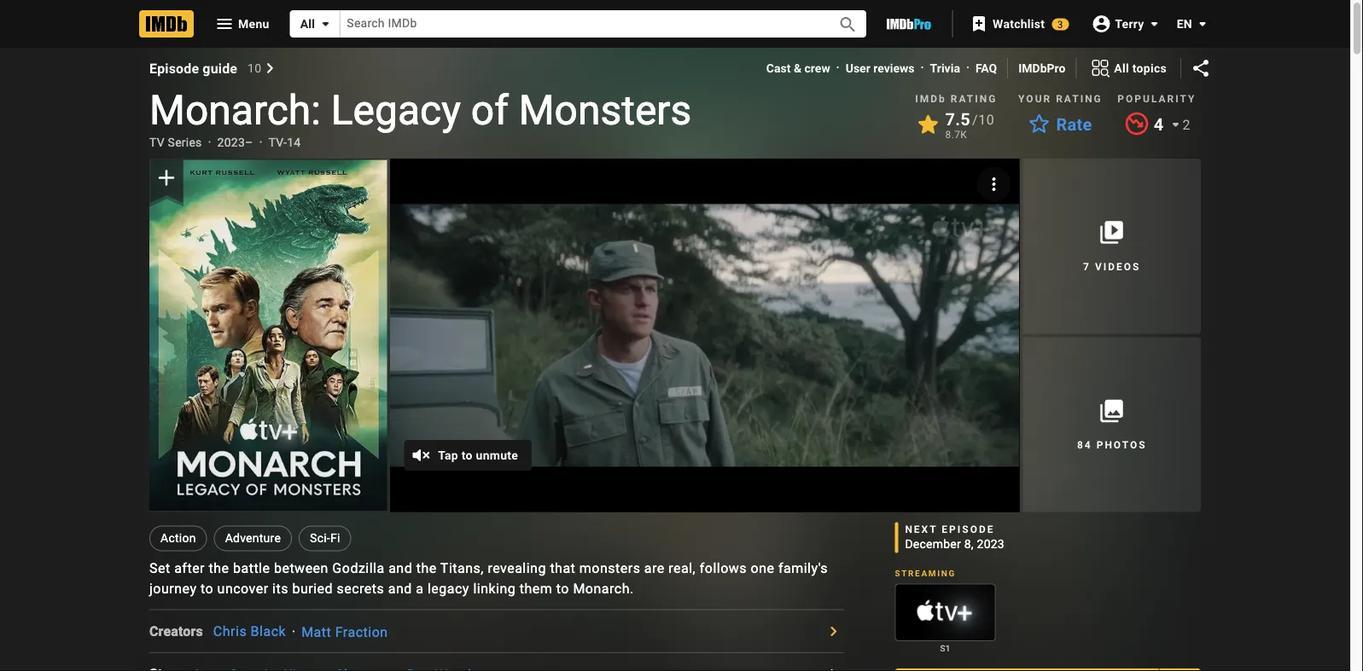 Task type: describe. For each thing, give the bounding box(es) containing it.
84
[[1077, 440, 1092, 452]]

2 see full cast and crew image from the top
[[823, 665, 844, 672]]

7
[[1083, 261, 1091, 273]]

video autoplay preference image
[[984, 174, 1004, 195]]

share on social media image
[[1191, 58, 1211, 79]]

creators
[[149, 624, 203, 640]]

rate button
[[1019, 109, 1102, 140]]

0 vertical spatial 10
[[248, 61, 261, 75]]

monsters
[[519, 87, 692, 134]]

matt fraction
[[301, 624, 388, 640]]

its
[[272, 581, 288, 598]]

all for all topics
[[1114, 61, 1129, 75]]

december
[[905, 538, 961, 552]]

sci-fi button
[[299, 526, 351, 552]]

tv-
[[268, 136, 287, 150]]

monsters
[[579, 561, 641, 577]]

kurt russell, wyatt russell, ren watabe, anders holm, anna sawai, kiersey clemons, and mari yamamoto in monarch: legacy of monsters (2023) image
[[149, 160, 387, 511]]

video player application
[[390, 159, 1020, 513]]

titans,
[[440, 561, 484, 577]]

imdbpro
[[1018, 61, 1066, 75]]

s1
[[940, 644, 951, 654]]

chris black button
[[213, 624, 286, 640]]

action
[[160, 532, 196, 546]]

imdbpro button
[[1018, 60, 1066, 77]]

terry button
[[1083, 8, 1165, 39]]

en
[[1177, 17, 1192, 31]]

guide
[[203, 60, 237, 76]]

a
[[416, 581, 424, 598]]

user reviews
[[846, 61, 915, 75]]

godzilla
[[332, 561, 385, 577]]

reviews
[[873, 61, 915, 75]]

tap to unmute button
[[404, 441, 532, 472]]

follows
[[700, 561, 747, 577]]

creators button
[[149, 622, 213, 642]]

account circle image
[[1091, 13, 1112, 34]]

watch on apple tv+ image
[[896, 585, 995, 641]]

real,
[[669, 561, 696, 577]]

rate
[[1056, 114, 1092, 134]]

matt fraction button
[[301, 624, 388, 640]]

chris black
[[213, 624, 286, 640]]

2023
[[977, 538, 1005, 552]]

rating for your rating
[[1056, 93, 1103, 105]]

streaming
[[895, 569, 956, 579]]

2023–
[[217, 136, 253, 150]]

them
[[520, 581, 552, 598]]

popularity
[[1118, 93, 1196, 105]]

that
[[550, 561, 576, 577]]

84 photos
[[1077, 440, 1147, 452]]

photos
[[1097, 440, 1147, 452]]

monarch.
[[573, 581, 634, 598]]

episode guide
[[149, 60, 237, 76]]

4
[[1154, 114, 1164, 134]]

tv-14
[[268, 136, 301, 150]]

menu
[[238, 16, 269, 31]]

0 horizontal spatial to
[[201, 581, 213, 598]]

videos
[[1095, 261, 1141, 273]]

0 horizontal spatial group
[[149, 159, 387, 513]]

adventure button
[[214, 526, 292, 552]]

all topics
[[1114, 61, 1167, 75]]

1 vertical spatial group
[[895, 584, 996, 642]]

tv-14 button
[[268, 134, 301, 152]]

series
[[168, 136, 202, 150]]

fraction
[[335, 624, 388, 640]]

none field inside all search field
[[340, 11, 819, 37]]

terry
[[1115, 16, 1144, 31]]

/
[[972, 111, 978, 128]]

&
[[794, 61, 802, 75]]

chris
[[213, 624, 247, 640]]

all for all
[[300, 17, 315, 31]]

episode
[[942, 524, 995, 536]]

tap to unmute
[[438, 449, 518, 463]]

7 videos
[[1083, 261, 1141, 273]]

fi
[[330, 532, 340, 546]]

tv
[[149, 136, 165, 150]]



Task type: vqa. For each thing, say whether or not it's contained in the screenshot.
All inside search field
yes



Task type: locate. For each thing, give the bounding box(es) containing it.
uncover
[[217, 581, 269, 598]]

follow the times after the battle between godzilla and the titans that reveal that monsters are real and a family's journey to uncover its buried secrets and a legacy that links them to monarch. image
[[390, 159, 1020, 513]]

en button
[[1163, 9, 1213, 39]]

3
[[1057, 18, 1063, 30]]

family's
[[778, 561, 828, 577]]

adventure
[[225, 532, 281, 546]]

faq
[[976, 61, 997, 75]]

1 vertical spatial 10
[[978, 111, 994, 128]]

set
[[149, 561, 170, 577]]

sci-fi
[[310, 532, 340, 546]]

1 horizontal spatial group
[[895, 584, 996, 642]]

tv series
[[149, 136, 202, 150]]

1 vertical spatial and
[[388, 581, 412, 598]]

your rating
[[1018, 93, 1103, 105]]

to down that
[[556, 581, 569, 598]]

arrow drop down image
[[315, 14, 336, 34], [1166, 114, 1186, 135]]

1 horizontal spatial all
[[1114, 61, 1129, 75]]

one
[[751, 561, 775, 577]]

and
[[389, 561, 412, 577], [388, 581, 412, 598]]

categories image
[[1090, 58, 1111, 79]]

the up a
[[416, 561, 437, 577]]

arrow drop down image inside terry button
[[1144, 13, 1165, 34]]

between
[[274, 561, 329, 577]]

menu button
[[201, 10, 283, 38]]

1 rating from the left
[[951, 93, 997, 105]]

1 vertical spatial see full cast and crew image
[[823, 665, 844, 672]]

arrow drop down image left en
[[1144, 13, 1165, 34]]

s1 link
[[895, 642, 996, 656]]

watch official trailer element
[[390, 159, 1020, 513]]

cast & crew button
[[766, 60, 830, 77]]

watchlist
[[993, 17, 1045, 31]]

1 the from the left
[[209, 561, 229, 577]]

7.5 / 10 8.7k
[[945, 109, 994, 141]]

0 vertical spatial see full cast and crew image
[[823, 622, 844, 642]]

crew
[[805, 61, 830, 75]]

all button
[[290, 10, 340, 38]]

0 horizontal spatial the
[[209, 561, 229, 577]]

10 inside 7.5 / 10 8.7k
[[978, 111, 994, 128]]

1 horizontal spatial rating
[[1056, 93, 1103, 105]]

2 horizontal spatial to
[[556, 581, 569, 598]]

s1 group
[[895, 584, 996, 656]]

the
[[209, 561, 229, 577], [416, 561, 437, 577]]

your
[[1018, 93, 1052, 105]]

all inside "all" "button"
[[300, 17, 315, 31]]

1 horizontal spatial arrow drop down image
[[1192, 14, 1213, 34]]

user
[[846, 61, 870, 75]]

1 vertical spatial arrow drop down image
[[1166, 114, 1186, 135]]

all topics button
[[1077, 55, 1180, 82]]

0 vertical spatial and
[[389, 561, 412, 577]]

0 vertical spatial group
[[149, 159, 387, 513]]

see full cast and crew image
[[823, 622, 844, 642], [823, 665, 844, 672]]

1 horizontal spatial 10
[[978, 111, 994, 128]]

to
[[462, 449, 473, 463], [201, 581, 213, 598], [556, 581, 569, 598]]

rating up rate
[[1056, 93, 1103, 105]]

8.7k
[[945, 129, 967, 141]]

trivia button
[[930, 60, 960, 77]]

after
[[174, 561, 205, 577]]

black
[[251, 624, 286, 640]]

0 horizontal spatial arrow drop down image
[[315, 14, 336, 34]]

of
[[471, 87, 509, 134]]

all right menu
[[300, 17, 315, 31]]

1 horizontal spatial to
[[462, 449, 473, 463]]

to right tap
[[462, 449, 473, 463]]

10 right 7.5
[[978, 111, 994, 128]]

volume off image
[[411, 446, 431, 466]]

0 horizontal spatial 10
[[248, 61, 261, 75]]

and right the godzilla
[[389, 561, 412, 577]]

buried
[[292, 581, 333, 598]]

arrow drop down image inside the en button
[[1192, 14, 1213, 34]]

journey
[[149, 581, 197, 598]]

0 vertical spatial all
[[300, 17, 315, 31]]

episode
[[149, 60, 199, 76]]

0 horizontal spatial arrow drop down image
[[1144, 13, 1165, 34]]

rating for imdb rating
[[951, 93, 997, 105]]

next episode december 8, 2023
[[905, 524, 1005, 552]]

all inside button
[[1114, 61, 1129, 75]]

to down after on the bottom left
[[201, 581, 213, 598]]

chevron right inline image
[[265, 63, 275, 73]]

are
[[644, 561, 665, 577]]

1 vertical spatial all
[[1114, 61, 1129, 75]]

All search field
[[290, 10, 866, 38]]

84 photos button
[[1023, 337, 1201, 513]]

cast
[[766, 61, 791, 75]]

arrow drop down image
[[1144, 13, 1165, 34], [1192, 14, 1213, 34]]

menu image
[[214, 14, 235, 34]]

user reviews button
[[846, 60, 915, 77]]

arrow drop down image right 4 at the top right of page
[[1166, 114, 1186, 135]]

8,
[[964, 538, 974, 552]]

imdb rating
[[915, 93, 997, 105]]

arrow drop down image right menu
[[315, 14, 336, 34]]

7 videos button
[[1023, 159, 1201, 334]]

0 vertical spatial arrow drop down image
[[315, 14, 336, 34]]

next
[[905, 524, 937, 536]]

trivia
[[930, 61, 960, 75]]

linking
[[473, 581, 516, 598]]

10
[[248, 61, 261, 75], [978, 111, 994, 128]]

topics
[[1132, 61, 1167, 75]]

group
[[149, 159, 387, 513], [895, 584, 996, 642]]

and left a
[[388, 581, 412, 598]]

1 horizontal spatial the
[[416, 561, 437, 577]]

monarch: legacy of monsters
[[149, 87, 692, 134]]

tap to unmute group
[[390, 159, 1020, 513]]

the right after on the bottom left
[[209, 561, 229, 577]]

None field
[[340, 11, 819, 37]]

watchlist image
[[969, 14, 989, 34]]

legacy
[[428, 581, 469, 598]]

Search IMDb text field
[[340, 11, 819, 37]]

action button
[[149, 526, 207, 552]]

unmute
[[476, 449, 518, 463]]

rating up /
[[951, 93, 997, 105]]

14
[[287, 136, 301, 150]]

submit search image
[[838, 14, 858, 35]]

2 rating from the left
[[1056, 93, 1103, 105]]

set after the battle between godzilla and the titans, revealing that monsters are real, follows one family's journey to uncover its buried secrets and a legacy linking them to monarch.
[[149, 561, 828, 598]]

0 horizontal spatial all
[[300, 17, 315, 31]]

home image
[[139, 10, 194, 38]]

7.5
[[945, 109, 971, 129]]

monarch:
[[149, 87, 321, 134]]

2
[[1183, 117, 1191, 133]]

sci-
[[310, 532, 330, 546]]

2 the from the left
[[416, 561, 437, 577]]

1 see full cast and crew image from the top
[[823, 622, 844, 642]]

secrets
[[337, 581, 384, 598]]

legacy
[[331, 87, 461, 134]]

10 left chevron right inline image
[[248, 61, 261, 75]]

arrow drop down image up share on social media image
[[1192, 14, 1213, 34]]

0 horizontal spatial rating
[[951, 93, 997, 105]]

1 horizontal spatial arrow drop down image
[[1166, 114, 1186, 135]]

all
[[300, 17, 315, 31], [1114, 61, 1129, 75]]

imdb
[[915, 93, 946, 105]]

to inside button
[[462, 449, 473, 463]]

2023– button
[[217, 134, 253, 152]]

arrow drop down image inside "all" "button"
[[315, 14, 336, 34]]

revealing
[[488, 561, 546, 577]]

tap
[[438, 449, 458, 463]]

all right categories image
[[1114, 61, 1129, 75]]

matt
[[301, 624, 331, 640]]

faq button
[[976, 60, 997, 77]]



